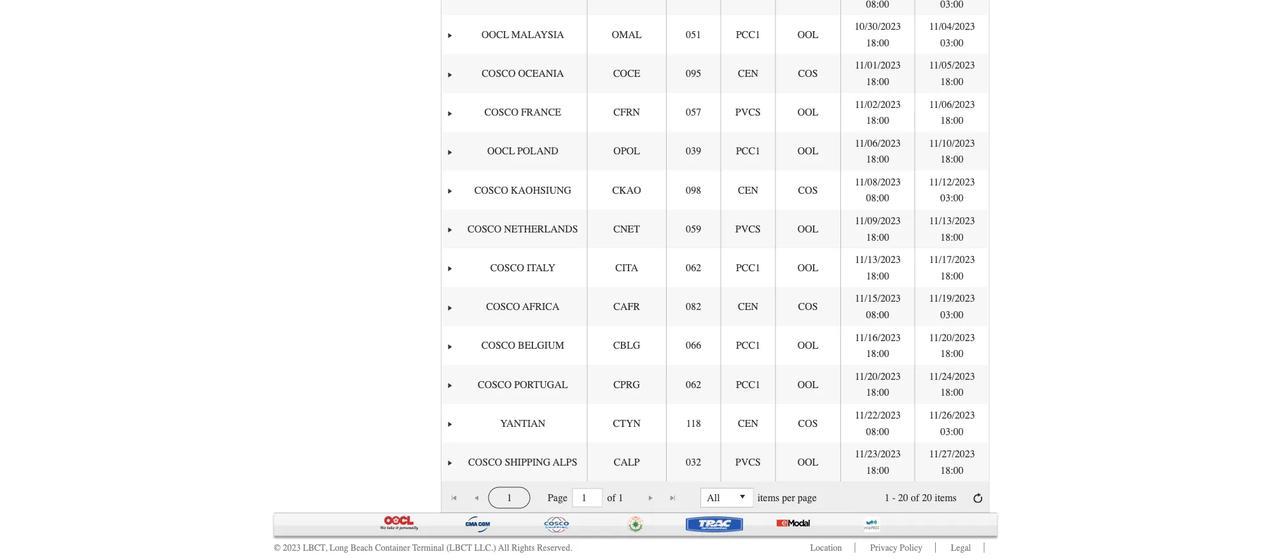 Task type: vqa. For each thing, say whether or not it's contained in the screenshot.


Task type: locate. For each thing, give the bounding box(es) containing it.
11/06/2023 18:00 up 11/10/2023
[[929, 98, 975, 127]]

18:00 down 11/23/2023
[[866, 465, 890, 477]]

082 cell
[[666, 288, 721, 327]]

18:00 inside 11/16/2023 18:00
[[866, 348, 890, 360]]

18:00 for "11/01/2023 18:00" cell
[[866, 76, 890, 88]]

cosco for cosco netherlands
[[468, 223, 502, 235]]

ool for 11/23/2023
[[798, 457, 819, 469]]

1 062 from the top
[[686, 262, 701, 274]]

18:00 for the 11/23/2023 18:00 cell
[[866, 465, 890, 477]]

4 cos from the top
[[798, 418, 818, 430]]

066 cell
[[666, 327, 721, 366]]

1 horizontal spatial 11/13/2023
[[929, 215, 975, 227]]

oocl inside oocl poland cell
[[487, 146, 515, 157]]

all right llc.)
[[498, 543, 509, 553]]

oocl for oocl poland
[[487, 146, 515, 157]]

098
[[686, 184, 701, 196]]

1 horizontal spatial 1
[[618, 493, 623, 504]]

cafr
[[614, 301, 640, 313]]

11/13/2023
[[929, 215, 975, 227], [855, 254, 901, 266]]

18:00 for 11/24/2023 18:00 cell
[[941, 387, 964, 399]]

1
[[507, 493, 512, 504], [618, 493, 623, 504], [885, 493, 890, 504]]

row up 039
[[442, 93, 989, 132]]

cosco inside cell
[[486, 301, 520, 313]]

cosco for cosco belgium
[[482, 340, 515, 352]]

oocl
[[482, 29, 509, 41], [487, 146, 515, 157]]

8 row from the top
[[442, 249, 989, 288]]

cos cell for 11/15/2023
[[775, 288, 841, 327]]

2 pvcs cell from the top
[[721, 210, 775, 249]]

03:00 down the "11/26/2023"
[[941, 426, 964, 438]]

row up 059
[[442, 171, 989, 210]]

pvcs
[[736, 107, 761, 118], [736, 223, 761, 235], [736, 457, 761, 469]]

ool for 11/09/2023
[[798, 223, 819, 235]]

4 cell from the left
[[721, 0, 775, 15]]

082
[[686, 301, 701, 313]]

items left refresh image
[[935, 493, 957, 504]]

cen right 098
[[738, 184, 759, 196]]

ool cell
[[775, 15, 841, 54], [775, 93, 841, 132], [775, 132, 841, 171], [775, 210, 841, 249], [775, 249, 841, 288], [775, 327, 841, 366], [775, 366, 841, 405], [775, 443, 841, 482]]

1 for 1 - 20 of 20 items
[[885, 493, 890, 504]]

18:00 inside 11/09/2023 18:00
[[866, 232, 890, 243]]

location
[[811, 543, 842, 553]]

20
[[898, 493, 909, 504], [922, 493, 932, 504]]

1 vertical spatial 11/06/2023 18:00
[[855, 137, 901, 165]]

1 cen from the top
[[738, 68, 759, 79]]

062 cell up 118
[[666, 366, 721, 405]]

calp
[[614, 457, 640, 469]]

1 cell from the left
[[459, 0, 587, 15]]

of right 1 field
[[607, 493, 616, 504]]

1 right 1 field
[[618, 493, 623, 504]]

0 horizontal spatial 11/20/2023 18:00
[[855, 371, 901, 399]]

0 vertical spatial 062
[[686, 262, 701, 274]]

5 pcc1 cell from the top
[[721, 366, 775, 405]]

row up "066"
[[442, 288, 989, 327]]

2 vertical spatial pvcs
[[736, 457, 761, 469]]

row up 082
[[442, 249, 989, 288]]

2 pcc1 from the top
[[736, 146, 761, 157]]

cosco left france
[[485, 107, 519, 118]]

03:00 inside 11/19/2023 03:00
[[941, 309, 964, 321]]

pcc1 cell for 10/30/2023
[[721, 15, 775, 54]]

062 down 066 cell at the bottom
[[686, 379, 701, 391]]

row down 098
[[442, 210, 989, 249]]

opol cell
[[587, 132, 666, 171]]

18:00 for 11/13/2023 18:00 cell on top of 11/15/2023
[[866, 271, 890, 282]]

cen cell right 095
[[721, 54, 775, 93]]

1 horizontal spatial 20
[[922, 493, 932, 504]]

oocl poland cell
[[459, 132, 587, 171]]

cosco left africa
[[486, 301, 520, 313]]

cosco portugal
[[478, 379, 568, 391]]

of
[[607, 493, 616, 504], [911, 493, 920, 504]]

row containing 11/13/2023 18:00
[[442, 249, 989, 288]]

11/26/2023
[[929, 410, 975, 422]]

row containing 11/01/2023 18:00
[[442, 54, 989, 93]]

pvcs cell for 057
[[721, 93, 775, 132]]

0 horizontal spatial items
[[758, 493, 780, 504]]

3 03:00 from the top
[[941, 309, 964, 321]]

row down 082
[[442, 327, 989, 366]]

cprg cell
[[587, 366, 666, 405]]

08:00
[[866, 193, 890, 204], [866, 309, 890, 321], [866, 426, 890, 438]]

11/13/2023 18:00 cell
[[915, 210, 989, 249], [841, 249, 915, 288]]

5 ool from the top
[[798, 262, 819, 274]]

0 vertical spatial 062 cell
[[666, 249, 721, 288]]

0 horizontal spatial 20
[[898, 493, 909, 504]]

cosco left oceania
[[482, 68, 516, 79]]

18:00 inside 11/17/2023 18:00
[[941, 271, 964, 282]]

row up 051
[[442, 0, 989, 15]]

cosco inside 'cell'
[[490, 262, 524, 274]]

4 cen from the top
[[738, 418, 759, 430]]

2 row from the top
[[442, 15, 989, 54]]

row containing 11/20/2023 18:00
[[442, 366, 989, 405]]

18:00 down "11/24/2023" on the right bottom of the page
[[941, 387, 964, 399]]

051
[[686, 29, 701, 41]]

1 horizontal spatial of
[[911, 493, 920, 504]]

ool
[[798, 29, 819, 41], [798, 107, 819, 118], [798, 146, 819, 157], [798, 223, 819, 235], [798, 262, 819, 274], [798, 340, 819, 352], [798, 379, 819, 391], [798, 457, 819, 469]]

11/01/2023 18:00
[[855, 60, 901, 88]]

pcc1 cell
[[721, 15, 775, 54], [721, 132, 775, 171], [721, 249, 775, 288], [721, 327, 775, 366], [721, 366, 775, 405]]

8 ool cell from the top
[[775, 443, 841, 482]]

cos for 11/15/2023
[[798, 301, 818, 313]]

3 ool cell from the top
[[775, 132, 841, 171]]

4 cen cell from the top
[[721, 405, 775, 443]]

11/06/2023 down "11/05/2023 18:00" cell
[[929, 98, 975, 110]]

oocl left 'malaysia'
[[482, 29, 509, 41]]

cosco left italy
[[490, 262, 524, 274]]

omal cell
[[587, 15, 666, 54]]

cosco for cosco portugal
[[478, 379, 512, 391]]

2 ool cell from the top
[[775, 93, 841, 132]]

18:00 inside '11/02/2023 18:00'
[[866, 115, 890, 127]]

1 horizontal spatial all
[[707, 493, 720, 504]]

items left per at the right bottom of the page
[[758, 493, 780, 504]]

3 08:00 from the top
[[866, 426, 890, 438]]

18:00 down 10/30/2023
[[866, 37, 890, 49]]

3 cos cell from the top
[[775, 288, 841, 327]]

pcc1 for 11/16/2023
[[736, 340, 761, 352]]

7 ool cell from the top
[[775, 366, 841, 405]]

lbct,
[[303, 543, 327, 553]]

18:00 for 11/13/2023 18:00 cell on top of the 11/17/2023
[[941, 232, 964, 243]]

18:00 inside 11/01/2023 18:00
[[866, 76, 890, 88]]

0 horizontal spatial 11/20/2023
[[855, 371, 901, 383]]

1 cen cell from the top
[[721, 54, 775, 93]]

row group
[[442, 0, 989, 482]]

row containing 11/23/2023 18:00
[[442, 443, 989, 482]]

1 vertical spatial 062 cell
[[666, 366, 721, 405]]

ool cell for 11/06/2023
[[775, 132, 841, 171]]

18:00 up the 11/17/2023
[[941, 232, 964, 243]]

062 cell up 082
[[666, 249, 721, 288]]

cos cell
[[775, 54, 841, 93], [775, 171, 841, 210], [775, 288, 841, 327], [775, 405, 841, 443]]

1 down cosco shipping alps cell
[[507, 493, 512, 504]]

11/20/2023 down 11/16/2023 18:00 cell
[[855, 371, 901, 383]]

0 vertical spatial 11/06/2023
[[929, 98, 975, 110]]

7 ool from the top
[[798, 379, 819, 391]]

9 row from the top
[[442, 288, 989, 327]]

18:00 inside 11/10/2023 18:00
[[941, 154, 964, 165]]

18:00 up 11/10/2023
[[941, 115, 964, 127]]

1 items from the left
[[758, 493, 780, 504]]

11/24/2023 18:00 cell
[[915, 366, 989, 405]]

11/27/2023 18:00 cell
[[915, 443, 989, 482]]

11/13/2023 18:00 up the 11/17/2023
[[929, 215, 975, 243]]

1 03:00 from the top
[[941, 37, 964, 49]]

row
[[442, 0, 989, 15], [442, 15, 989, 54], [442, 54, 989, 93], [442, 93, 989, 132], [442, 132, 989, 171], [442, 171, 989, 210], [442, 210, 989, 249], [442, 249, 989, 288], [442, 288, 989, 327], [442, 327, 989, 366], [442, 366, 989, 405], [442, 405, 989, 443], [442, 443, 989, 482]]

1 062 cell from the top
[[666, 249, 721, 288]]

18:00 down 11/10/2023
[[941, 154, 964, 165]]

1 pvcs from the top
[[736, 107, 761, 118]]

12 row from the top
[[442, 405, 989, 443]]

cfrn
[[614, 107, 640, 118]]

11/08/2023 08:00 cell
[[841, 171, 915, 210]]

03:00 for 11/12/2023 03:00
[[941, 193, 964, 204]]

rights
[[512, 543, 535, 553]]

pvcs right 059
[[736, 223, 761, 235]]

18:00 inside 11/05/2023 18:00
[[941, 76, 964, 88]]

3 ool from the top
[[798, 146, 819, 157]]

cnet
[[614, 223, 640, 235]]

1 pcc1 cell from the top
[[721, 15, 775, 54]]

pcc1
[[736, 29, 761, 41], [736, 146, 761, 157], [736, 262, 761, 274], [736, 340, 761, 352], [736, 379, 761, 391]]

long
[[330, 543, 348, 553]]

3 pcc1 cell from the top
[[721, 249, 775, 288]]

3 cos from the top
[[798, 301, 818, 313]]

pvcs right the 057
[[736, 107, 761, 118]]

03:00 down 11/04/2023
[[941, 37, 964, 49]]

2 vertical spatial pvcs cell
[[721, 443, 775, 482]]

1 horizontal spatial 11/06/2023 18:00
[[929, 98, 975, 127]]

062 down the 059 cell
[[686, 262, 701, 274]]

4 row from the top
[[442, 93, 989, 132]]

pvcs up items per page
[[736, 457, 761, 469]]

4 ool cell from the top
[[775, 210, 841, 249]]

cen cell right 082
[[721, 288, 775, 327]]

08:00 inside 11/08/2023 08:00
[[866, 193, 890, 204]]

cos for 11/08/2023
[[798, 184, 818, 196]]

08:00 down 11/08/2023 at the top of page
[[866, 193, 890, 204]]

0 vertical spatial all
[[707, 493, 720, 504]]

3 pcc1 from the top
[[736, 262, 761, 274]]

pvcs cell for 059
[[721, 210, 775, 249]]

1 horizontal spatial 11/13/2023 18:00
[[929, 215, 975, 243]]

11/20/2023 18:00 up 11/22/2023
[[855, 371, 901, 399]]

cen for 095
[[738, 68, 759, 79]]

2 pcc1 cell from the top
[[721, 132, 775, 171]]

0 vertical spatial 08:00
[[866, 193, 890, 204]]

pvcs cell
[[721, 93, 775, 132], [721, 210, 775, 249], [721, 443, 775, 482]]

2 pvcs from the top
[[736, 223, 761, 235]]

5 row from the top
[[442, 132, 989, 171]]

cita cell
[[587, 249, 666, 288]]

cen cell right 118
[[721, 405, 775, 443]]

cen for 098
[[738, 184, 759, 196]]

omal
[[612, 29, 642, 41]]

18:00 inside 11/24/2023 18:00
[[941, 387, 964, 399]]

terminal
[[412, 543, 444, 553]]

cosco down cosco kaohsiung "cell"
[[468, 223, 502, 235]]

items
[[758, 493, 780, 504], [935, 493, 957, 504]]

051 cell
[[666, 15, 721, 54]]

pcc1 for 11/20/2023
[[736, 379, 761, 391]]

18:00 inside the 10/30/2023 18:00
[[866, 37, 890, 49]]

cosco inside "cell"
[[474, 184, 508, 196]]

1 horizontal spatial 11/06/2023
[[929, 98, 975, 110]]

cen right 118
[[738, 418, 759, 430]]

6 row from the top
[[442, 171, 989, 210]]

1 left '-'
[[885, 493, 890, 504]]

1 pvcs cell from the top
[[721, 93, 775, 132]]

oocl inside oocl malaysia cell
[[482, 29, 509, 41]]

africa
[[523, 301, 560, 313]]

0 vertical spatial 11/20/2023 18:00
[[929, 332, 975, 360]]

11/23/2023 18:00
[[855, 449, 901, 477]]

11/17/2023
[[929, 254, 975, 266]]

1 vertical spatial oocl
[[487, 146, 515, 157]]

11/01/2023 18:00 cell
[[841, 54, 915, 93]]

0 vertical spatial oocl
[[482, 29, 509, 41]]

0 horizontal spatial 11/13/2023 18:00
[[855, 254, 901, 282]]

11/23/2023
[[855, 449, 901, 461]]

11/13/2023 down 11/12/2023 03:00 'cell'
[[929, 215, 975, 227]]

row up the 057
[[442, 54, 989, 93]]

062 cell for cita
[[666, 249, 721, 288]]

1 vertical spatial all
[[498, 543, 509, 553]]

1 cos cell from the top
[[775, 54, 841, 93]]

1 08:00 from the top
[[866, 193, 890, 204]]

cen right 095
[[738, 68, 759, 79]]

18:00 down the 11/17/2023
[[941, 271, 964, 282]]

11/13/2023 down 11/09/2023 18:00 cell
[[855, 254, 901, 266]]

cen cell right 098
[[721, 171, 775, 210]]

all
[[707, 493, 720, 504], [498, 543, 509, 553]]

08:00 down 11/15/2023
[[866, 309, 890, 321]]

3 1 from the left
[[885, 493, 890, 504]]

03:00 inside 11/12/2023 03:00
[[941, 193, 964, 204]]

1 1 from the left
[[507, 493, 512, 504]]

13 row from the top
[[442, 443, 989, 482]]

netherlands
[[504, 223, 578, 235]]

row containing 11/16/2023 18:00
[[442, 327, 989, 366]]

11/06/2023
[[929, 98, 975, 110], [855, 137, 901, 149]]

cosco for cosco italy
[[490, 262, 524, 274]]

2 062 from the top
[[686, 379, 701, 391]]

cosco left portugal
[[478, 379, 512, 391]]

2 cen from the top
[[738, 184, 759, 196]]

03:00 inside the "11/04/2023 03:00"
[[941, 37, 964, 49]]

cell
[[459, 0, 587, 15], [587, 0, 666, 15], [666, 0, 721, 15], [721, 0, 775, 15], [775, 0, 841, 15], [841, 0, 915, 15], [915, 0, 989, 15]]

11/13/2023 18:00 cell up the 11/17/2023
[[915, 210, 989, 249]]

row up 118
[[442, 366, 989, 405]]

11/06/2023 down '11/02/2023 18:00' cell
[[855, 137, 901, 149]]

cen
[[738, 68, 759, 79], [738, 184, 759, 196], [738, 301, 759, 313], [738, 418, 759, 430]]

062 cell
[[666, 249, 721, 288], [666, 366, 721, 405]]

11/24/2023
[[929, 371, 975, 383]]

0 vertical spatial 11/13/2023 18:00
[[929, 215, 975, 243]]

0 horizontal spatial 11/13/2023
[[855, 254, 901, 266]]

7 row from the top
[[442, 210, 989, 249]]

cen for 118
[[738, 418, 759, 430]]

18:00 down 11/02/2023 in the right top of the page
[[866, 115, 890, 127]]

0 horizontal spatial 11/06/2023 18:00
[[855, 137, 901, 165]]

08:00 inside the 11/22/2023 08:00
[[866, 426, 890, 438]]

03:00 for 11/04/2023 03:00
[[941, 37, 964, 49]]

oocl poland
[[487, 146, 559, 157]]

pvcs cell up items per page
[[721, 443, 775, 482]]

18:00 down 11/01/2023
[[866, 76, 890, 88]]

cblg cell
[[587, 327, 666, 366]]

0 vertical spatial pvcs
[[736, 107, 761, 118]]

cen cell for 098
[[721, 171, 775, 210]]

6 ool from the top
[[798, 340, 819, 352]]

3 cen from the top
[[738, 301, 759, 313]]

cosco
[[482, 68, 516, 79], [485, 107, 519, 118], [474, 184, 508, 196], [468, 223, 502, 235], [490, 262, 524, 274], [486, 301, 520, 313], [482, 340, 515, 352], [478, 379, 512, 391], [468, 457, 502, 469]]

2 cos cell from the top
[[775, 171, 841, 210]]

france
[[521, 107, 561, 118]]

cen cell for 082
[[721, 288, 775, 327]]

of right '-'
[[911, 493, 920, 504]]

11/10/2023 18:00
[[929, 137, 975, 165]]

cosco for cosco shipping alps
[[468, 457, 502, 469]]

0 vertical spatial 11/20/2023
[[929, 332, 975, 344]]

cen cell
[[721, 54, 775, 93], [721, 171, 775, 210], [721, 288, 775, 327], [721, 405, 775, 443]]

18:00 for 10/30/2023 18:00 cell
[[866, 37, 890, 49]]

row group containing 10/30/2023 18:00
[[442, 0, 989, 482]]

yantian cell
[[459, 405, 587, 443]]

1 horizontal spatial 11/20/2023
[[929, 332, 975, 344]]

0 horizontal spatial 11/06/2023
[[855, 137, 901, 149]]

1 20 from the left
[[898, 493, 909, 504]]

03:00
[[941, 37, 964, 49], [941, 193, 964, 204], [941, 309, 964, 321], [941, 426, 964, 438]]

18:00 inside 11/23/2023 18:00
[[866, 465, 890, 477]]

2 08:00 from the top
[[866, 309, 890, 321]]

18:00 inside 11/27/2023 18:00
[[941, 465, 964, 477]]

08:00 for 11/08/2023 08:00
[[866, 193, 890, 204]]

18:00 up "11/24/2023" on the right bottom of the page
[[941, 348, 964, 360]]

ctyn cell
[[587, 405, 666, 443]]

1 vertical spatial 11/13/2023 18:00
[[855, 254, 901, 282]]

ckao cell
[[587, 171, 666, 210]]

1 vertical spatial 11/06/2023
[[855, 137, 901, 149]]

location link
[[811, 543, 842, 553]]

pvcs cell right 059
[[721, 210, 775, 249]]

oocl malaysia cell
[[459, 15, 587, 54]]

cosco belgium cell
[[459, 327, 587, 366]]

6 ool cell from the top
[[775, 327, 841, 366]]

2 horizontal spatial 1
[[885, 493, 890, 504]]

5 pcc1 from the top
[[736, 379, 761, 391]]

11/16/2023 18:00
[[855, 332, 901, 360]]

18:00 down "11/09/2023"
[[866, 232, 890, 243]]

08:00 for 11/22/2023 08:00
[[866, 426, 890, 438]]

cosco left kaohsiung
[[474, 184, 508, 196]]

refresh image
[[973, 493, 983, 504]]

18:00 down 11/27/2023
[[941, 465, 964, 477]]

cosco oceania cell
[[459, 54, 587, 93]]

08:00 inside 11/15/2023 08:00
[[866, 309, 890, 321]]

0 vertical spatial 11/13/2023
[[929, 215, 975, 227]]

18:00 down "11/16/2023"
[[866, 348, 890, 360]]

11/04/2023
[[929, 21, 975, 32]]

(lbct
[[447, 543, 472, 553]]

pcc1 cell for 11/20/2023
[[721, 366, 775, 405]]

ool cell for 11/09/2023
[[775, 210, 841, 249]]

opol
[[614, 146, 640, 157]]

4 ool from the top
[[798, 223, 819, 235]]

11/27/2023
[[929, 449, 975, 461]]

18:00 for 11/10/2023 18:00 cell
[[941, 154, 964, 165]]

03:00 down 11/19/2023
[[941, 309, 964, 321]]

11/10/2023 18:00 cell
[[915, 132, 989, 171]]

03:00 down 11/12/2023
[[941, 193, 964, 204]]

1 vertical spatial 08:00
[[866, 309, 890, 321]]

3 pvcs cell from the top
[[721, 443, 775, 482]]

03:00 inside 11/26/2023 03:00
[[941, 426, 964, 438]]

2 vertical spatial 08:00
[[866, 426, 890, 438]]

11/20/2023 18:00 up "11/24/2023" on the right bottom of the page
[[929, 332, 975, 360]]

11/20/2023 18:00 cell up "11/24/2023" on the right bottom of the page
[[915, 327, 989, 366]]

18:00 down "11/05/2023"
[[941, 76, 964, 88]]

2 cen cell from the top
[[721, 171, 775, 210]]

18:00
[[866, 37, 890, 49], [866, 76, 890, 88], [941, 76, 964, 88], [866, 115, 890, 127], [941, 115, 964, 127], [866, 154, 890, 165], [941, 154, 964, 165], [866, 232, 890, 243], [941, 232, 964, 243], [866, 271, 890, 282], [941, 271, 964, 282], [866, 348, 890, 360], [941, 348, 964, 360], [866, 387, 890, 399], [941, 387, 964, 399], [866, 465, 890, 477], [941, 465, 964, 477]]

18:00 up 11/15/2023
[[866, 271, 890, 282]]

10 row from the top
[[442, 327, 989, 366]]

11/06/2023 18:00 up 11/08/2023 at the top of page
[[855, 137, 901, 165]]

11/02/2023 18:00 cell
[[841, 93, 915, 132]]

all down 032 "cell"
[[707, 493, 720, 504]]

cfrn cell
[[587, 93, 666, 132]]

pvcs for 059
[[736, 223, 761, 235]]

11/05/2023 18:00 cell
[[915, 54, 989, 93]]

1 vertical spatial 11/13/2023
[[855, 254, 901, 266]]

1 pcc1 from the top
[[736, 29, 761, 41]]

pvcs cell right the 057
[[721, 93, 775, 132]]

11 row from the top
[[442, 366, 989, 405]]

cen right 082
[[738, 301, 759, 313]]

cen cell for 118
[[721, 405, 775, 443]]

tree grid
[[442, 0, 989, 482]]

1 ool cell from the top
[[775, 15, 841, 54]]

11/13/2023 18:00 cell up 11/15/2023
[[841, 249, 915, 288]]

pvcs for 057
[[736, 107, 761, 118]]

3 row from the top
[[442, 54, 989, 93]]

1 vertical spatial pvcs cell
[[721, 210, 775, 249]]

cosco left belgium
[[482, 340, 515, 352]]

1 field
[[572, 489, 603, 508]]

5 ool cell from the top
[[775, 249, 841, 288]]

4 03:00 from the top
[[941, 426, 964, 438]]

062
[[686, 262, 701, 274], [686, 379, 701, 391]]

1 horizontal spatial items
[[935, 493, 957, 504]]

row up 098
[[442, 132, 989, 171]]

ool for 10/30/2023
[[798, 29, 819, 41]]

pvcs cell for 032
[[721, 443, 775, 482]]

2 cell from the left
[[587, 0, 666, 15]]

1 ool from the top
[[798, 29, 819, 41]]

03:00 for 11/26/2023 03:00
[[941, 426, 964, 438]]

11/20/2023 down 11/19/2023 03:00 cell
[[929, 332, 975, 344]]

2 062 cell from the top
[[666, 366, 721, 405]]

0 horizontal spatial of
[[607, 493, 616, 504]]

11/08/2023
[[855, 176, 901, 188]]

row up 032
[[442, 405, 989, 443]]

4 pcc1 from the top
[[736, 340, 761, 352]]

3 pvcs from the top
[[736, 457, 761, 469]]

08:00 down 11/22/2023
[[866, 426, 890, 438]]

11/20/2023 18:00 cell up 11/22/2023
[[841, 366, 915, 405]]

reserved.
[[537, 543, 573, 553]]

legal link
[[951, 543, 971, 553]]

cosco left shipping
[[468, 457, 502, 469]]

row up 095
[[442, 15, 989, 54]]

11/06/2023 18:00 cell
[[915, 93, 989, 132], [841, 132, 915, 171]]

1 for 1
[[507, 493, 512, 504]]

coce cell
[[587, 54, 666, 93]]

oocl malaysia
[[482, 29, 564, 41]]

row containing 10/30/2023 18:00
[[442, 15, 989, 54]]

4 cos cell from the top
[[775, 405, 841, 443]]

2 03:00 from the top
[[941, 193, 964, 204]]

1 vertical spatial pvcs
[[736, 223, 761, 235]]

0 vertical spatial pvcs cell
[[721, 93, 775, 132]]

11/20/2023 18:00
[[929, 332, 975, 360], [855, 371, 901, 399]]

oocl left the poland on the left top of the page
[[487, 146, 515, 157]]

cosco africa cell
[[459, 288, 587, 327]]

2 ool from the top
[[798, 107, 819, 118]]

1 cos from the top
[[798, 68, 818, 79]]

cosco africa
[[486, 301, 560, 313]]

row down 118
[[442, 443, 989, 482]]

11/13/2023 18:00 up 11/15/2023
[[855, 254, 901, 282]]

cosco kaohsiung cell
[[459, 171, 587, 210]]

3 cen cell from the top
[[721, 288, 775, 327]]

1 horizontal spatial 11/20/2023 18:00
[[929, 332, 975, 360]]

pcc1 cell for 11/13/2023
[[721, 249, 775, 288]]

4 pcc1 cell from the top
[[721, 327, 775, 366]]

2 cos from the top
[[798, 184, 818, 196]]

8 ool from the top
[[798, 457, 819, 469]]

11/09/2023
[[855, 215, 901, 227]]

row containing 11/06/2023 18:00
[[442, 132, 989, 171]]

11/12/2023
[[929, 176, 975, 188]]

11/20/2023 18:00 cell
[[915, 327, 989, 366], [841, 366, 915, 405]]

ool cell for 11/02/2023
[[775, 93, 841, 132]]

1 vertical spatial 062
[[686, 379, 701, 391]]

11/19/2023 03:00
[[929, 293, 975, 321]]

062 cell for cprg
[[666, 366, 721, 405]]

0 horizontal spatial 1
[[507, 493, 512, 504]]



Task type: describe. For each thing, give the bounding box(es) containing it.
cosco shipping alps
[[468, 457, 578, 469]]

oceania
[[518, 68, 564, 79]]

11/02/2023
[[855, 98, 901, 110]]

0 vertical spatial 11/06/2023 18:00
[[929, 98, 975, 127]]

portugal
[[514, 379, 568, 391]]

row containing 11/08/2023 08:00
[[442, 171, 989, 210]]

2 of from the left
[[911, 493, 920, 504]]

shipping
[[505, 457, 551, 469]]

057
[[686, 107, 701, 118]]

pcc1 for 11/06/2023
[[736, 146, 761, 157]]

ool cell for 11/13/2023
[[775, 249, 841, 288]]

098 cell
[[666, 171, 721, 210]]

belgium
[[518, 340, 564, 352]]

cosco france
[[485, 107, 561, 118]]

032
[[686, 457, 701, 469]]

059
[[686, 223, 701, 235]]

pcc1 cell for 11/16/2023
[[721, 327, 775, 366]]

cosco italy cell
[[459, 249, 587, 288]]

cen for 082
[[738, 301, 759, 313]]

privacy policy
[[871, 543, 923, 553]]

11/22/2023 08:00 cell
[[841, 405, 915, 443]]

cos cell for 11/01/2023
[[775, 54, 841, 93]]

pcc1 for 11/13/2023
[[736, 262, 761, 274]]

ool cell for 11/20/2023
[[775, 366, 841, 405]]

10/30/2023 18:00
[[855, 21, 901, 49]]

11/09/2023 18:00 cell
[[841, 210, 915, 249]]

ool for 11/13/2023
[[798, 262, 819, 274]]

cosco oceania
[[482, 68, 564, 79]]

page
[[798, 493, 817, 504]]

11/06/2023 18:00 cell up 11/10/2023
[[915, 93, 989, 132]]

11/17/2023 18:00
[[929, 254, 975, 282]]

privacy policy link
[[871, 543, 923, 553]]

7 cell from the left
[[915, 0, 989, 15]]

2023
[[283, 543, 301, 553]]

poland
[[517, 146, 559, 157]]

11/24/2023 18:00
[[929, 371, 975, 399]]

row containing 11/22/2023 08:00
[[442, 405, 989, 443]]

5 cell from the left
[[775, 0, 841, 15]]

cosco shipping alps cell
[[459, 443, 587, 482]]

beach
[[351, 543, 373, 553]]

066
[[686, 340, 701, 352]]

18:00 for '11/02/2023 18:00' cell
[[866, 115, 890, 127]]

11/06/2023 for 11/06/2023 18:00 cell over 11/10/2023
[[929, 98, 975, 110]]

legal
[[951, 543, 971, 553]]

cita
[[615, 262, 638, 274]]

cosco france cell
[[459, 93, 587, 132]]

10/30/2023 18:00 cell
[[841, 15, 915, 54]]

italy
[[527, 262, 556, 274]]

1 of from the left
[[607, 493, 616, 504]]

malaysia
[[512, 29, 564, 41]]

ctyn
[[613, 418, 641, 430]]

calp cell
[[587, 443, 666, 482]]

row containing 11/02/2023 18:00
[[442, 93, 989, 132]]

11/16/2023 18:00 cell
[[841, 327, 915, 366]]

1 vertical spatial 11/20/2023 18:00
[[855, 371, 901, 399]]

cen cell for 095
[[721, 54, 775, 93]]

11/12/2023 03:00 cell
[[915, 171, 989, 210]]

11/19/2023 03:00 cell
[[915, 288, 989, 327]]

062 for cita
[[686, 262, 701, 274]]

11/22/2023 08:00
[[855, 410, 901, 438]]

ckao
[[613, 184, 641, 196]]

11/26/2023 03:00
[[929, 410, 975, 438]]

11/01/2023
[[855, 60, 901, 71]]

18:00 for 11/09/2023 18:00 cell
[[866, 232, 890, 243]]

3 cell from the left
[[666, 0, 721, 15]]

118
[[686, 418, 701, 430]]

11/06/2023 18:00 cell up 11/08/2023 at the top of page
[[841, 132, 915, 171]]

cosco belgium
[[482, 340, 564, 352]]

11/22/2023
[[855, 410, 901, 422]]

pcc1 cell for 11/06/2023
[[721, 132, 775, 171]]

057 cell
[[666, 93, 721, 132]]

11/06/2023 for 11/06/2023 18:00 cell on top of 11/08/2023 at the top of page
[[855, 137, 901, 149]]

18:00 for 11/16/2023 18:00 cell
[[866, 348, 890, 360]]

1 - 20 of 20 items
[[885, 493, 957, 504]]

11/26/2023 03:00 cell
[[915, 405, 989, 443]]

cblg
[[613, 340, 641, 352]]

2 items from the left
[[935, 493, 957, 504]]

062 for cprg
[[686, 379, 701, 391]]

cosco for cosco france
[[485, 107, 519, 118]]

row containing 11/09/2023 18:00
[[442, 210, 989, 249]]

cosco for cosco africa
[[486, 301, 520, 313]]

11/19/2023
[[929, 293, 975, 305]]

11/15/2023
[[855, 293, 901, 305]]

cosco for cosco oceania
[[482, 68, 516, 79]]

alps
[[553, 457, 578, 469]]

ool for 11/02/2023
[[798, 107, 819, 118]]

cnet cell
[[587, 210, 666, 249]]

11/15/2023 08:00
[[855, 293, 901, 321]]

039
[[686, 146, 701, 157]]

©
[[274, 543, 281, 553]]

11/04/2023 03:00 cell
[[915, 15, 989, 54]]

032 cell
[[666, 443, 721, 482]]

11/04/2023 03:00
[[929, 21, 975, 49]]

items per page
[[758, 493, 817, 504]]

ool for 11/20/2023
[[798, 379, 819, 391]]

11/08/2023 08:00
[[855, 176, 901, 204]]

11/23/2023 18:00 cell
[[841, 443, 915, 482]]

11/05/2023 18:00
[[929, 60, 975, 88]]

kaohsiung
[[511, 184, 571, 196]]

11/10/2023
[[929, 137, 975, 149]]

11/16/2023
[[855, 332, 901, 344]]

cos for 11/01/2023
[[798, 68, 818, 79]]

yantian
[[500, 418, 546, 430]]

cosco for cosco kaohsiung
[[474, 184, 508, 196]]

oocl for oocl malaysia
[[482, 29, 509, 41]]

18:00 for 11/17/2023 18:00 "cell"
[[941, 271, 964, 282]]

039 cell
[[666, 132, 721, 171]]

cafr cell
[[587, 288, 666, 327]]

095
[[686, 68, 701, 79]]

page
[[548, 493, 568, 504]]

ool cell for 10/30/2023
[[775, 15, 841, 54]]

policy
[[900, 543, 923, 553]]

llc.)
[[474, 543, 496, 553]]

11/15/2023 08:00 cell
[[841, 288, 915, 327]]

10/30/2023
[[855, 21, 901, 32]]

1 vertical spatial 11/20/2023
[[855, 371, 901, 383]]

2 1 from the left
[[618, 493, 623, 504]]

cosco italy
[[490, 262, 556, 274]]

cosco portugal cell
[[459, 366, 587, 405]]

cos cell for 11/22/2023
[[775, 405, 841, 443]]

ool for 11/16/2023
[[798, 340, 819, 352]]

container
[[375, 543, 410, 553]]

095 cell
[[666, 54, 721, 93]]

11/09/2023 18:00
[[855, 215, 901, 243]]

18:00 for 11/27/2023 18:00 cell
[[941, 465, 964, 477]]

11/02/2023 18:00
[[855, 98, 901, 127]]

2 20 from the left
[[922, 493, 932, 504]]

row containing 11/15/2023 08:00
[[442, 288, 989, 327]]

-
[[892, 493, 896, 504]]

cos for 11/22/2023
[[798, 418, 818, 430]]

18:00 up 11/22/2023
[[866, 387, 890, 399]]

11/27/2023 18:00
[[929, 449, 975, 477]]

0 horizontal spatial all
[[498, 543, 509, 553]]

03:00 for 11/19/2023 03:00
[[941, 309, 964, 321]]

11/05/2023
[[929, 60, 975, 71]]

cosco kaohsiung
[[474, 184, 571, 196]]

059 cell
[[666, 210, 721, 249]]

coce
[[613, 68, 641, 79]]

cosco netherlands cell
[[459, 210, 587, 249]]

tree grid containing 10/30/2023 18:00
[[442, 0, 989, 482]]

pcc1 for 10/30/2023
[[736, 29, 761, 41]]

ool cell for 11/23/2023
[[775, 443, 841, 482]]

cos cell for 11/08/2023
[[775, 171, 841, 210]]

of 1
[[607, 493, 623, 504]]

118 cell
[[666, 405, 721, 443]]

18:00 for "11/05/2023 18:00" cell
[[941, 76, 964, 88]]

privacy
[[871, 543, 898, 553]]

18:00 up 11/08/2023 at the top of page
[[866, 154, 890, 165]]

11/12/2023 03:00
[[929, 176, 975, 204]]

ool for 11/06/2023
[[798, 146, 819, 157]]

pvcs for 032
[[736, 457, 761, 469]]

11/17/2023 18:00 cell
[[915, 249, 989, 288]]

ool cell for 11/16/2023
[[775, 327, 841, 366]]

6 cell from the left
[[841, 0, 915, 15]]

© 2023 lbct, long beach container terminal (lbct llc.) all rights reserved.
[[274, 543, 573, 553]]

08:00 for 11/15/2023 08:00
[[866, 309, 890, 321]]

per
[[782, 493, 795, 504]]

cosco netherlands
[[468, 223, 578, 235]]

1 row from the top
[[442, 0, 989, 15]]



